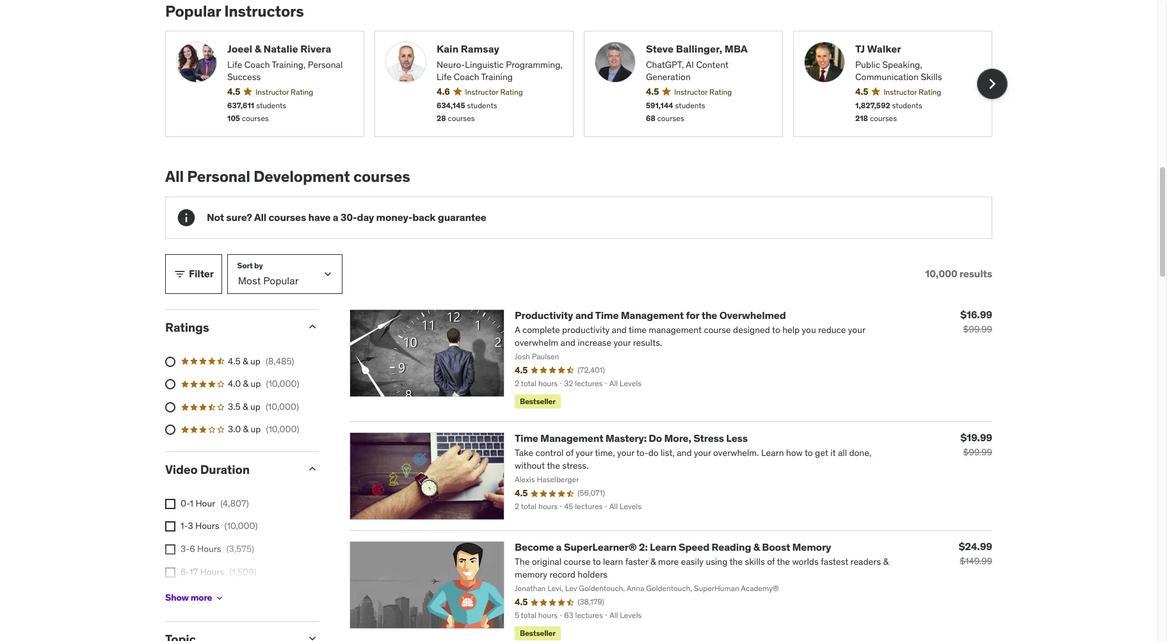 Task type: describe. For each thing, give the bounding box(es) containing it.
$149.99
[[960, 555, 993, 567]]

1 horizontal spatial all
[[254, 211, 266, 224]]

637,611 students 105 courses
[[227, 100, 286, 123]]

591,144 students 68 courses
[[646, 100, 706, 123]]

not
[[207, 211, 224, 224]]

the
[[702, 309, 717, 321]]

students for rivera
[[256, 100, 286, 110]]

30-
[[341, 211, 357, 224]]

overwhelmed
[[720, 309, 786, 321]]

0 vertical spatial xsmall image
[[165, 499, 175, 509]]

walker
[[867, 42, 901, 55]]

4.5 up the 4.0
[[228, 355, 241, 367]]

joeel & natalie rivera life coach training, personal success
[[227, 42, 343, 83]]

rivera
[[300, 42, 331, 55]]

instructor for speaking,
[[884, 87, 917, 97]]

show more button
[[165, 585, 225, 611]]

$19.99 $99.99
[[961, 431, 993, 458]]

content
[[696, 59, 729, 70]]

0 horizontal spatial a
[[333, 211, 338, 224]]

productivity and time management for the overwhelmed link
[[515, 309, 786, 321]]

$99.99 for $19.99
[[964, 446, 993, 458]]

back
[[413, 211, 436, 224]]

ramsay
[[461, 42, 499, 55]]

steve
[[646, 42, 674, 55]]

up for 4.0 & up
[[251, 378, 261, 390]]

4.5 for steve
[[646, 86, 659, 97]]

6
[[190, 543, 195, 555]]

stress
[[694, 432, 724, 444]]

learn
[[650, 541, 677, 553]]

speaking,
[[883, 59, 923, 70]]

(10,000) for 4.0 & up (10,000)
[[266, 378, 299, 390]]

rating for linguistic
[[500, 87, 523, 97]]

development
[[254, 167, 350, 186]]

mastery:
[[606, 432, 647, 444]]

guarantee
[[438, 211, 487, 224]]

0 vertical spatial time
[[595, 309, 619, 321]]

0 horizontal spatial all
[[165, 167, 184, 186]]

(4,807)
[[220, 498, 249, 509]]

10,000
[[925, 267, 958, 280]]

68
[[646, 114, 656, 123]]

courses for 105
[[242, 114, 269, 123]]

$24.99 $149.99
[[959, 540, 993, 567]]

$16.99
[[961, 308, 993, 321]]

6-
[[181, 566, 190, 577]]

show more
[[165, 592, 212, 604]]

reading
[[712, 541, 751, 553]]

(1,509)
[[229, 566, 257, 577]]

chatgpt,
[[646, 59, 684, 70]]

up for 3.0 & up
[[251, 424, 261, 435]]

591,144
[[646, 100, 674, 110]]

218
[[856, 114, 868, 123]]

training
[[481, 71, 513, 83]]

kain ramsay neuro-linguistic programming, life coach training
[[437, 42, 563, 83]]

students for chatgpt,
[[675, 100, 706, 110]]

popular
[[165, 1, 221, 21]]

joeel
[[227, 42, 252, 55]]

small image inside filter button
[[174, 268, 186, 280]]

17+ hours
[[181, 589, 221, 600]]

1,827,592 students 218 courses
[[856, 100, 923, 123]]

time management mastery: do more, stress less link
[[515, 432, 748, 444]]

training,
[[272, 59, 306, 70]]

linguistic
[[465, 59, 504, 70]]

more
[[191, 592, 212, 604]]

$19.99
[[961, 431, 993, 444]]

steve ballinger, mba link
[[646, 42, 772, 56]]

ai
[[686, 59, 694, 70]]

kain
[[437, 42, 459, 55]]

programming,
[[506, 59, 563, 70]]

public
[[856, 59, 880, 70]]

not sure? all courses have a 30-day money-back guarantee
[[207, 211, 487, 224]]

carousel element
[[165, 31, 1008, 137]]

xsmall image for 1-
[[165, 522, 175, 532]]

1,827,592
[[856, 100, 891, 110]]

0 vertical spatial management
[[621, 309, 684, 321]]

tj walker public speaking, communication skills
[[856, 42, 942, 83]]

(10,000) for 3.0 & up (10,000)
[[266, 424, 299, 435]]

$16.99 $99.99
[[961, 308, 993, 335]]

popular instructors element
[[165, 1, 1008, 137]]

life inside joeel & natalie rivera life coach training, personal success
[[227, 59, 242, 70]]

productivity and time management for the overwhelmed
[[515, 309, 786, 321]]

speed
[[679, 541, 710, 553]]

rating for chatgpt,
[[710, 87, 732, 97]]

students for linguistic
[[467, 100, 497, 110]]

time management mastery: do more, stress less
[[515, 432, 748, 444]]

105
[[227, 114, 240, 123]]

mba
[[725, 42, 748, 55]]

3-6 hours (3,575)
[[181, 543, 254, 555]]

video duration
[[165, 462, 250, 477]]

$99.99 for $16.99
[[964, 323, 993, 335]]

instructor rating for chatgpt,
[[674, 87, 732, 97]]

xsmall image for 6-
[[165, 567, 175, 577]]

tj walker link
[[856, 42, 982, 56]]

6-17 hours (1,509)
[[181, 566, 257, 577]]

& for joeel
[[255, 42, 261, 55]]

money-
[[376, 211, 413, 224]]

3-
[[181, 543, 190, 555]]

day
[[357, 211, 374, 224]]

hours for 6-17 hours
[[200, 566, 224, 577]]

less
[[726, 432, 748, 444]]

4.5 for joeel
[[227, 86, 240, 97]]

filter
[[189, 267, 214, 280]]



Task type: vqa. For each thing, say whether or not it's contained in the screenshot.
"Reading"
yes



Task type: locate. For each thing, give the bounding box(es) containing it.
0 vertical spatial personal
[[308, 59, 343, 70]]

more,
[[664, 432, 692, 444]]

xsmall image right the more at the left
[[215, 593, 225, 603]]

3.0
[[228, 424, 241, 435]]

4 instructor rating from the left
[[884, 87, 942, 97]]

637,611
[[227, 100, 254, 110]]

(10,000) down (8,485)
[[266, 378, 299, 390]]

10,000 results
[[925, 267, 993, 280]]

students
[[256, 100, 286, 110], [467, 100, 497, 110], [675, 100, 706, 110], [892, 100, 923, 110]]

1 vertical spatial all
[[254, 211, 266, 224]]

productivity
[[515, 309, 573, 321]]

3 xsmall image from the top
[[165, 567, 175, 577]]

students for speaking,
[[892, 100, 923, 110]]

hours
[[195, 520, 219, 532], [197, 543, 221, 555], [200, 566, 224, 577], [197, 589, 221, 600]]

1 $99.99 from the top
[[964, 323, 993, 335]]

(3,575)
[[226, 543, 254, 555]]

0 horizontal spatial coach
[[245, 59, 270, 70]]

video
[[165, 462, 198, 477]]

3 students from the left
[[675, 100, 706, 110]]

courses for 28
[[448, 114, 475, 123]]

1 vertical spatial $99.99
[[964, 446, 993, 458]]

1 students from the left
[[256, 100, 286, 110]]

2 instructor from the left
[[465, 87, 499, 97]]

(8,485)
[[266, 355, 294, 367]]

all
[[165, 167, 184, 186], [254, 211, 266, 224]]

rating down training
[[500, 87, 523, 97]]

up up 4.0 & up (10,000)
[[250, 355, 261, 367]]

coach up 'success'
[[245, 59, 270, 70]]

4 students from the left
[[892, 100, 923, 110]]

rating down skills
[[919, 87, 942, 97]]

results
[[960, 267, 993, 280]]

17
[[190, 566, 198, 577]]

management
[[621, 309, 684, 321], [541, 432, 604, 444]]

1-
[[181, 520, 188, 532]]

up right the 4.0
[[251, 378, 261, 390]]

students right 637,611
[[256, 100, 286, 110]]

3 up from the top
[[250, 401, 261, 412]]

634,145 students 28 courses
[[437, 100, 497, 123]]

1 vertical spatial life
[[437, 71, 452, 83]]

instructor rating down training
[[465, 87, 523, 97]]

& right 3.5
[[243, 401, 248, 412]]

(10,000) up 3.0 & up (10,000)
[[266, 401, 299, 412]]

4.0 & up (10,000)
[[228, 378, 299, 390]]

0 vertical spatial coach
[[245, 59, 270, 70]]

coach down neuro-
[[454, 71, 479, 83]]

personal down rivera
[[308, 59, 343, 70]]

1 vertical spatial xsmall image
[[165, 544, 175, 555]]

up right 3.0
[[251, 424, 261, 435]]

neuro-
[[437, 59, 465, 70]]

sure?
[[226, 211, 252, 224]]

a left 30-
[[333, 211, 338, 224]]

& right joeel
[[255, 42, 261, 55]]

xsmall image
[[165, 499, 175, 509], [215, 593, 225, 603]]

courses inside 591,144 students 68 courses
[[658, 114, 684, 123]]

3
[[188, 520, 193, 532]]

hours for 3-6 hours
[[197, 543, 221, 555]]

next image
[[982, 74, 1003, 94]]

2 $99.99 from the top
[[964, 446, 993, 458]]

become a superlearner® 2: learn speed reading & boost memory
[[515, 541, 831, 553]]

4.5 up 637,611
[[227, 86, 240, 97]]

coach inside kain ramsay neuro-linguistic programming, life coach training
[[454, 71, 479, 83]]

17+
[[181, 589, 195, 600]]

up right 3.5
[[250, 401, 261, 412]]

success
[[227, 71, 261, 83]]

1 vertical spatial a
[[556, 541, 562, 553]]

become a superlearner® 2: learn speed reading & boost memory link
[[515, 541, 831, 553]]

(10,000) for 3.5 & up (10,000)
[[266, 401, 299, 412]]

instructor rating down the content
[[674, 87, 732, 97]]

instructor rating for speaking,
[[884, 87, 942, 97]]

2 vertical spatial xsmall image
[[165, 567, 175, 577]]

0 vertical spatial xsmall image
[[165, 522, 175, 532]]

rating
[[291, 87, 313, 97], [500, 87, 523, 97], [710, 87, 732, 97], [919, 87, 942, 97]]

xsmall image left 1-
[[165, 522, 175, 532]]

4 rating from the left
[[919, 87, 942, 97]]

instructor rating
[[256, 87, 313, 97], [465, 87, 523, 97], [674, 87, 732, 97], [884, 87, 942, 97]]

$99.99 down $16.99
[[964, 323, 993, 335]]

instructor rating for rivera
[[256, 87, 313, 97]]

1
[[190, 498, 193, 509]]

students inside 637,611 students 105 courses
[[256, 100, 286, 110]]

& up 4.0 & up (10,000)
[[243, 355, 248, 367]]

xsmall image left the 6-
[[165, 567, 175, 577]]

1 horizontal spatial life
[[437, 71, 452, 83]]

4.5 up "591,144"
[[646, 86, 659, 97]]

have
[[308, 211, 331, 224]]

1 vertical spatial xsmall image
[[215, 593, 225, 603]]

2 rating from the left
[[500, 87, 523, 97]]

instructor
[[256, 87, 289, 97], [465, 87, 499, 97], [674, 87, 708, 97], [884, 87, 917, 97]]

0 horizontal spatial management
[[541, 432, 604, 444]]

and
[[576, 309, 593, 321]]

& left boost
[[754, 541, 760, 553]]

0 horizontal spatial life
[[227, 59, 242, 70]]

small image
[[306, 320, 319, 333]]

courses for 218
[[870, 114, 897, 123]]

up for 3.5 & up
[[250, 401, 261, 412]]

instructor for linguistic
[[465, 87, 499, 97]]

0 horizontal spatial xsmall image
[[165, 499, 175, 509]]

students inside 1,827,592 students 218 courses
[[892, 100, 923, 110]]

up for 4.5 & up
[[250, 355, 261, 367]]

0 vertical spatial $99.99
[[964, 323, 993, 335]]

life inside kain ramsay neuro-linguistic programming, life coach training
[[437, 71, 452, 83]]

$99.99 inside $19.99 $99.99
[[964, 446, 993, 458]]

instructor rating for linguistic
[[465, 87, 523, 97]]

ratings
[[165, 319, 209, 335]]

3.5
[[228, 401, 241, 412]]

0 vertical spatial small image
[[174, 268, 186, 280]]

management left for
[[621, 309, 684, 321]]

3.5 & up (10,000)
[[228, 401, 299, 412]]

1 rating from the left
[[291, 87, 313, 97]]

courses for development
[[353, 167, 410, 186]]

all personal development courses
[[165, 167, 410, 186]]

life
[[227, 59, 242, 70], [437, 71, 452, 83]]

courses for all
[[269, 211, 306, 224]]

management left mastery:
[[541, 432, 604, 444]]

1 horizontal spatial time
[[595, 309, 619, 321]]

instructor rating down training,
[[256, 87, 313, 97]]

instructors
[[224, 1, 304, 21]]

courses inside 634,145 students 28 courses
[[448, 114, 475, 123]]

students inside 634,145 students 28 courses
[[467, 100, 497, 110]]

life up 'success'
[[227, 59, 242, 70]]

10,000 results status
[[925, 267, 993, 280]]

3 instructor rating from the left
[[674, 87, 732, 97]]

4.6
[[437, 86, 450, 97]]

3.0 & up (10,000)
[[228, 424, 299, 435]]

life down neuro-
[[437, 71, 452, 83]]

courses inside 637,611 students 105 courses
[[242, 114, 269, 123]]

0 vertical spatial all
[[165, 167, 184, 186]]

2 students from the left
[[467, 100, 497, 110]]

0 vertical spatial life
[[227, 59, 242, 70]]

& for 4.5
[[243, 355, 248, 367]]

4.0
[[228, 378, 241, 390]]

coach
[[245, 59, 270, 70], [454, 71, 479, 83]]

2 xsmall image from the top
[[165, 544, 175, 555]]

4.5 up 1,827,592
[[856, 86, 869, 97]]

hours right 17+
[[197, 589, 221, 600]]

1 vertical spatial coach
[[454, 71, 479, 83]]

2 up from the top
[[251, 378, 261, 390]]

hours right 17
[[200, 566, 224, 577]]

& for 3.0
[[243, 424, 249, 435]]

28
[[437, 114, 446, 123]]

& for 3.5
[[243, 401, 248, 412]]

xsmall image for 3-
[[165, 544, 175, 555]]

hour
[[196, 498, 215, 509]]

steve ballinger, mba chatgpt, ai content generation
[[646, 42, 748, 83]]

1 up from the top
[[250, 355, 261, 367]]

courses inside 1,827,592 students 218 courses
[[870, 114, 897, 123]]

& for 4.0
[[243, 378, 249, 390]]

personal inside joeel & natalie rivera life coach training, personal success
[[308, 59, 343, 70]]

kain ramsay link
[[437, 42, 563, 56]]

generation
[[646, 71, 691, 83]]

(10,000) for 1-3 hours (10,000)
[[224, 520, 258, 532]]

courses down 634,145
[[448, 114, 475, 123]]

634,145
[[437, 100, 465, 110]]

& inside joeel & natalie rivera life coach training, personal success
[[255, 42, 261, 55]]

& right 3.0
[[243, 424, 249, 435]]

xsmall image inside show more button
[[215, 593, 225, 603]]

& right the 4.0
[[243, 378, 249, 390]]

1-3 hours (10,000)
[[181, 520, 258, 532]]

instructor down training
[[465, 87, 499, 97]]

courses up money-
[[353, 167, 410, 186]]

0 vertical spatial a
[[333, 211, 338, 224]]

2:
[[639, 541, 648, 553]]

xsmall image
[[165, 522, 175, 532], [165, 544, 175, 555], [165, 567, 175, 577]]

1 horizontal spatial coach
[[454, 71, 479, 83]]

coach inside joeel & natalie rivera life coach training, personal success
[[245, 59, 270, 70]]

0 horizontal spatial time
[[515, 432, 538, 444]]

4.5 for tj
[[856, 86, 869, 97]]

xsmall image left '3-'
[[165, 544, 175, 555]]

rating for speaking,
[[919, 87, 942, 97]]

0-1 hour (4,807)
[[181, 498, 249, 509]]

tj
[[856, 42, 865, 55]]

instructor rating down skills
[[884, 87, 942, 97]]

hours for 1-3 hours
[[195, 520, 219, 532]]

2 vertical spatial small image
[[306, 632, 319, 641]]

4 up from the top
[[251, 424, 261, 435]]

a
[[333, 211, 338, 224], [556, 541, 562, 553]]

courses down "591,144"
[[658, 114, 684, 123]]

instructor up 591,144 students 68 courses
[[674, 87, 708, 97]]

video duration button
[[165, 462, 296, 477]]

1 vertical spatial personal
[[187, 167, 250, 186]]

skills
[[921, 71, 942, 83]]

students inside 591,144 students 68 courses
[[675, 100, 706, 110]]

1 vertical spatial small image
[[306, 462, 319, 475]]

rating for rivera
[[291, 87, 313, 97]]

show
[[165, 592, 189, 604]]

instructor for rivera
[[256, 87, 289, 97]]

xsmall image left the 0-
[[165, 499, 175, 509]]

0 horizontal spatial personal
[[187, 167, 250, 186]]

hours right 3 at the left
[[195, 520, 219, 532]]

rating down training,
[[291, 87, 313, 97]]

joeel & natalie rivera link
[[227, 42, 354, 56]]

courses down 637,611
[[242, 114, 269, 123]]

personal up not
[[187, 167, 250, 186]]

$99.99 inside $16.99 $99.99
[[964, 323, 993, 335]]

ballinger,
[[676, 42, 723, 55]]

students right "591,144"
[[675, 100, 706, 110]]

1 horizontal spatial xsmall image
[[215, 593, 225, 603]]

1 xsmall image from the top
[[165, 522, 175, 532]]

small image
[[174, 268, 186, 280], [306, 462, 319, 475], [306, 632, 319, 641]]

filter button
[[165, 254, 222, 294]]

courses for 68
[[658, 114, 684, 123]]

students right 634,145
[[467, 100, 497, 110]]

instructor for chatgpt,
[[674, 87, 708, 97]]

1 instructor rating from the left
[[256, 87, 313, 97]]

3 rating from the left
[[710, 87, 732, 97]]

(10,000) down 3.5 & up (10,000)
[[266, 424, 299, 435]]

instructor up 637,611 students 105 courses
[[256, 87, 289, 97]]

(10,000) up (3,575)
[[224, 520, 258, 532]]

courses left have
[[269, 211, 306, 224]]

$24.99
[[959, 540, 993, 553]]

0-
[[181, 498, 190, 509]]

1 vertical spatial time
[[515, 432, 538, 444]]

a right become
[[556, 541, 562, 553]]

communication
[[856, 71, 919, 83]]

1 vertical spatial management
[[541, 432, 604, 444]]

1 instructor from the left
[[256, 87, 289, 97]]

students right 1,827,592
[[892, 100, 923, 110]]

rating down the content
[[710, 87, 732, 97]]

hours right 6
[[197, 543, 221, 555]]

1 horizontal spatial personal
[[308, 59, 343, 70]]

become
[[515, 541, 554, 553]]

natalie
[[264, 42, 298, 55]]

3 instructor from the left
[[674, 87, 708, 97]]

instructor down communication
[[884, 87, 917, 97]]

boost
[[762, 541, 790, 553]]

1 horizontal spatial management
[[621, 309, 684, 321]]

ratings button
[[165, 319, 296, 335]]

1 horizontal spatial a
[[556, 541, 562, 553]]

courses down 1,827,592
[[870, 114, 897, 123]]

4 instructor from the left
[[884, 87, 917, 97]]

superlearner®
[[564, 541, 637, 553]]

$99.99 down $19.99
[[964, 446, 993, 458]]

2 instructor rating from the left
[[465, 87, 523, 97]]



